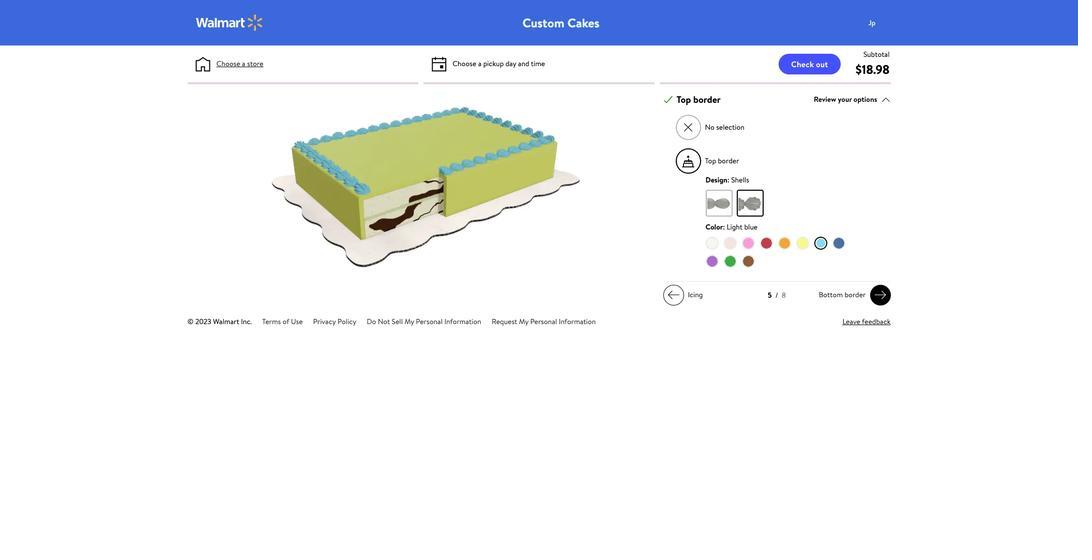 Task type: locate. For each thing, give the bounding box(es) containing it.
subtotal
[[864, 49, 890, 59]]

review your options
[[814, 94, 877, 105]]

5 / 8
[[768, 290, 786, 300]]

icon for continue arrow image inside icing link
[[667, 289, 680, 302]]

choose a store
[[216, 58, 263, 69]]

0 horizontal spatial choose
[[216, 58, 240, 69]]

do not sell my personal information link
[[367, 317, 481, 327]]

bottom border
[[819, 290, 866, 300]]

ok image
[[664, 95, 673, 104]]

remove image
[[683, 121, 694, 133]]

review your options element
[[814, 94, 877, 105]]

$18.98
[[856, 61, 890, 78]]

privacy policy
[[313, 317, 356, 327]]

choose for choose a pickup day and time
[[453, 58, 476, 69]]

icon for continue arrow image left icing
[[667, 289, 680, 302]]

icing link
[[663, 285, 707, 305]]

request my personal information link
[[492, 317, 596, 327]]

2 icon for continue arrow image from the left
[[874, 289, 887, 302]]

design
[[706, 175, 727, 185]]

information
[[444, 317, 481, 327], [559, 317, 596, 327]]

my right request
[[519, 317, 529, 327]]

choose inside choose a store link
[[216, 58, 240, 69]]

no
[[705, 122, 715, 132]]

pickup
[[483, 58, 504, 69]]

0 horizontal spatial information
[[444, 317, 481, 327]]

0 horizontal spatial my
[[405, 317, 414, 327]]

1 vertical spatial :
[[723, 222, 725, 232]]

color : light blue
[[706, 222, 758, 232]]

top border up remove "icon"
[[677, 93, 721, 106]]

2 a from the left
[[478, 58, 482, 69]]

personal
[[416, 317, 443, 327], [530, 317, 557, 327]]

1 a from the left
[[242, 58, 245, 69]]

leave
[[843, 317, 860, 327]]

store
[[247, 58, 263, 69]]

5
[[768, 290, 772, 300]]

feedback
[[862, 317, 891, 327]]

of
[[283, 317, 289, 327]]

/
[[776, 290, 778, 300]]

0 horizontal spatial personal
[[416, 317, 443, 327]]

check out button
[[779, 54, 841, 74]]

a left store
[[242, 58, 245, 69]]

1 horizontal spatial :
[[727, 175, 730, 185]]

1 vertical spatial border
[[718, 156, 739, 166]]

1 horizontal spatial my
[[519, 317, 529, 327]]

choose a store link
[[216, 58, 263, 69]]

1 vertical spatial top
[[705, 156, 716, 166]]

2 vertical spatial border
[[845, 290, 866, 300]]

1 vertical spatial top border
[[705, 156, 739, 166]]

icon for continue arrow image up feedback
[[874, 289, 887, 302]]

top
[[677, 93, 691, 106], [705, 156, 716, 166]]

1 horizontal spatial information
[[559, 317, 596, 327]]

custom
[[523, 14, 564, 32]]

1 choose from the left
[[216, 58, 240, 69]]

choose left store
[[216, 58, 240, 69]]

1 horizontal spatial choose
[[453, 58, 476, 69]]

a
[[242, 58, 245, 69], [478, 58, 482, 69]]

: left light
[[723, 222, 725, 232]]

personal right sell
[[416, 317, 443, 327]]

choose for choose a store
[[216, 58, 240, 69]]

my
[[405, 317, 414, 327], [519, 317, 529, 327]]

icon for continue arrow image
[[667, 289, 680, 302], [874, 289, 887, 302]]

icon for continue arrow image inside bottom border link
[[874, 289, 887, 302]]

0 vertical spatial :
[[727, 175, 730, 185]]

my right sell
[[405, 317, 414, 327]]

review
[[814, 94, 836, 105]]

border right bottom
[[845, 290, 866, 300]]

personal right request
[[530, 317, 557, 327]]

choose left pickup
[[453, 58, 476, 69]]

1 horizontal spatial a
[[478, 58, 482, 69]]

©
[[187, 317, 194, 327]]

top right the ok icon
[[677, 93, 691, 106]]

top for shells
[[705, 156, 716, 166]]

0 horizontal spatial top
[[677, 93, 691, 106]]

out
[[816, 58, 828, 70]]

top border for shells
[[705, 156, 739, 166]]

border up design : shells
[[718, 156, 739, 166]]

border up no on the right
[[693, 93, 721, 106]]

cakes
[[567, 14, 600, 32]]

1 horizontal spatial icon for continue arrow image
[[874, 289, 887, 302]]

top up design
[[705, 156, 716, 166]]

: left "shells"
[[727, 175, 730, 185]]

1 horizontal spatial personal
[[530, 317, 557, 327]]

time
[[531, 58, 545, 69]]

a left pickup
[[478, 58, 482, 69]]

shells
[[731, 175, 749, 185]]

1 icon for continue arrow image from the left
[[667, 289, 680, 302]]

2 choose from the left
[[453, 58, 476, 69]]

0 vertical spatial border
[[693, 93, 721, 106]]

bottom border link
[[815, 285, 891, 305]]

1 horizontal spatial top
[[705, 156, 716, 166]]

check out
[[791, 58, 828, 70]]

border for shells
[[718, 156, 739, 166]]

0 vertical spatial top
[[677, 93, 691, 106]]

border
[[693, 93, 721, 106], [718, 156, 739, 166], [845, 290, 866, 300]]

choose
[[216, 58, 240, 69], [453, 58, 476, 69]]

design : shells
[[706, 175, 749, 185]]

terms
[[262, 317, 281, 327]]

your
[[838, 94, 852, 105]]

do
[[367, 317, 376, 327]]

use
[[291, 317, 303, 327]]

0 horizontal spatial :
[[723, 222, 725, 232]]

top border up design : shells
[[705, 156, 739, 166]]

0 vertical spatial top border
[[677, 93, 721, 106]]

:
[[727, 175, 730, 185], [723, 222, 725, 232]]

back to walmart.com image
[[196, 14, 263, 31]]

a for pickup
[[478, 58, 482, 69]]

top border
[[677, 93, 721, 106], [705, 156, 739, 166]]

0 horizontal spatial icon for continue arrow image
[[667, 289, 680, 302]]

0 horizontal spatial a
[[242, 58, 245, 69]]

: for color
[[723, 222, 725, 232]]

leave feedback button
[[843, 317, 891, 327]]



Task type: describe. For each thing, give the bounding box(es) containing it.
border for no selection
[[693, 93, 721, 106]]

2 my from the left
[[519, 317, 529, 327]]

options
[[854, 94, 877, 105]]

privacy
[[313, 317, 336, 327]]

© 2023 walmart inc.
[[187, 317, 252, 327]]

icing
[[688, 290, 703, 300]]

jp button
[[862, 12, 903, 33]]

do not sell my personal information
[[367, 317, 481, 327]]

terms of use
[[262, 317, 303, 327]]

color
[[706, 222, 723, 232]]

request my personal information
[[492, 317, 596, 327]]

jp
[[868, 17, 876, 28]]

review your options link
[[814, 93, 891, 107]]

1 personal from the left
[[416, 317, 443, 327]]

and
[[518, 58, 529, 69]]

no selection
[[705, 122, 745, 132]]

sell
[[392, 317, 403, 327]]

1 my from the left
[[405, 317, 414, 327]]

1 information from the left
[[444, 317, 481, 327]]

2023
[[195, 317, 211, 327]]

bottom
[[819, 290, 843, 300]]

up arrow image
[[881, 95, 891, 104]]

privacy policy link
[[313, 317, 356, 327]]

top for no selection
[[677, 93, 691, 106]]

blue
[[744, 222, 758, 232]]

not
[[378, 317, 390, 327]]

subtotal $18.98
[[856, 49, 890, 78]]

a for store
[[242, 58, 245, 69]]

top border for no selection
[[677, 93, 721, 106]]

selection
[[716, 122, 745, 132]]

2 information from the left
[[559, 317, 596, 327]]

leave feedback
[[843, 317, 891, 327]]

check
[[791, 58, 814, 70]]

custom cakes
[[523, 14, 600, 32]]

policy
[[338, 317, 356, 327]]

terms of use link
[[262, 317, 303, 327]]

: for design
[[727, 175, 730, 185]]

walmart
[[213, 317, 239, 327]]

choose a pickup day and time
[[453, 58, 545, 69]]

light
[[727, 222, 743, 232]]

request
[[492, 317, 517, 327]]

8
[[782, 290, 786, 300]]

day
[[506, 58, 516, 69]]

inc.
[[241, 317, 252, 327]]

2 personal from the left
[[530, 317, 557, 327]]



Task type: vqa. For each thing, say whether or not it's contained in the screenshot.
Dr
no



